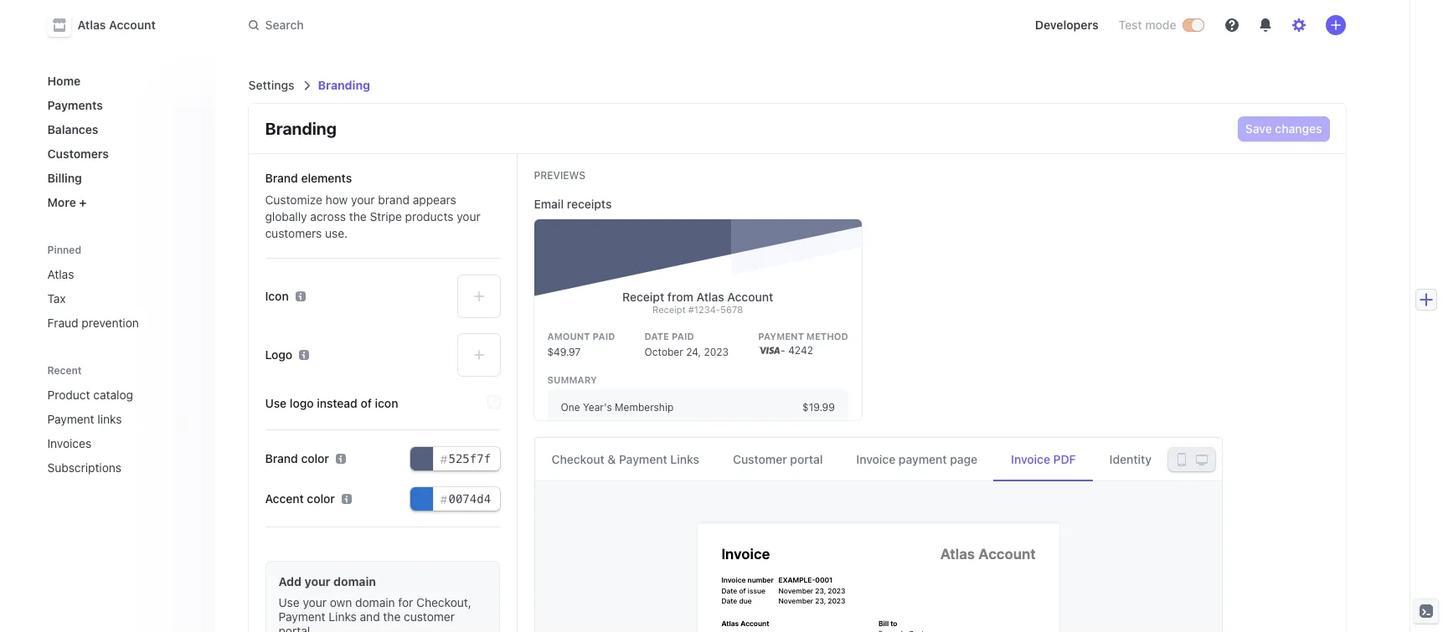 Task type: describe. For each thing, give the bounding box(es) containing it.
developers link
[[1029, 12, 1106, 39]]

product catalog link
[[41, 381, 178, 409]]

receipt up date
[[653, 304, 686, 315]]

identity
[[1110, 453, 1152, 467]]

test mode
[[1119, 18, 1177, 32]]

account inside button
[[109, 18, 156, 32]]

recent navigation links element
[[31, 357, 215, 482]]

across
[[310, 209, 346, 224]]

invoice pdf
[[1012, 453, 1077, 467]]

the inside add your domain use your own domain for checkout, payment links and the customer portal.
[[383, 610, 401, 624]]

catalog
[[93, 388, 133, 402]]

email receipts
[[534, 197, 612, 211]]

billing
[[47, 171, 82, 185]]

icon
[[375, 396, 398, 411]]

accent
[[265, 492, 304, 506]]

-
[[781, 344, 786, 357]]

customers link
[[41, 140, 202, 168]]

customer
[[404, 610, 455, 624]]

stripe
[[370, 209, 402, 224]]

date paid october 24, 2023
[[645, 331, 729, 359]]

instead
[[317, 396, 358, 411]]

balances
[[47, 122, 98, 137]]

your right how
[[351, 193, 375, 207]]

more
[[47, 195, 76, 209]]

globally
[[265, 209, 307, 224]]

atlas for atlas account
[[78, 18, 106, 32]]

accent color
[[265, 492, 335, 506]]

amount
[[548, 331, 590, 342]]

amount paid $49.97
[[548, 331, 615, 359]]

logo
[[265, 348, 293, 362]]

date
[[645, 331, 670, 342]]

add your domain use your own domain for checkout, payment links and the customer portal.
[[279, 575, 472, 633]]

product
[[47, 388, 90, 402]]

&
[[608, 453, 616, 467]]

invoice payment page button
[[840, 438, 995, 482]]

from
[[668, 290, 694, 304]]

developers
[[1036, 18, 1099, 32]]

$49.97
[[548, 346, 581, 359]]

recent
[[47, 365, 82, 377]]

pinned
[[47, 244, 81, 256]]

settings link
[[248, 78, 295, 92]]

save
[[1246, 122, 1273, 136]]

5678
[[721, 304, 743, 315]]

subscriptions link
[[41, 454, 178, 482]]

4242
[[789, 344, 814, 357]]

subscriptions
[[47, 461, 122, 475]]

method
[[807, 331, 849, 342]]

atlas account
[[78, 18, 156, 32]]

color for brand color
[[301, 452, 329, 466]]

payment inside add your domain use your own domain for checkout, payment links and the customer portal.
[[279, 610, 326, 624]]

customer
[[733, 453, 787, 467]]

one
[[561, 401, 580, 414]]

more +
[[47, 195, 87, 209]]

checkout & payment links
[[552, 453, 700, 467]]

own
[[330, 596, 352, 610]]

color for accent color
[[307, 492, 335, 506]]

billing link
[[41, 164, 202, 192]]

pinned navigation links element
[[41, 236, 205, 337]]

$19.99
[[803, 401, 835, 414]]

and
[[360, 610, 380, 624]]

customer portal
[[733, 453, 823, 467]]

recent element
[[31, 381, 215, 482]]

invoice pdf button
[[995, 438, 1093, 482]]

#1234-
[[689, 304, 721, 315]]

membership
[[615, 401, 674, 414]]

paid for $49.97
[[593, 331, 615, 342]]

icon
[[265, 289, 289, 303]]

of
[[361, 396, 372, 411]]

receipt from atlas account receipt #1234-5678
[[623, 290, 774, 315]]

payments link
[[41, 91, 202, 119]]

how
[[326, 193, 348, 207]]

your right products
[[457, 209, 481, 224]]

payment links
[[47, 412, 122, 427]]

search
[[265, 18, 304, 32]]

atlas inside receipt from atlas account receipt #1234-5678
[[697, 290, 725, 304]]

0 vertical spatial domain
[[334, 575, 376, 589]]

summary
[[548, 375, 597, 385]]

checkout & payment links button
[[535, 438, 716, 482]]

tax link
[[41, 285, 202, 313]]

checkout
[[552, 453, 605, 467]]



Task type: vqa. For each thing, say whether or not it's contained in the screenshot.
–
no



Task type: locate. For each thing, give the bounding box(es) containing it.
use left logo
[[265, 396, 287, 411]]

visa image
[[758, 346, 781, 356]]

None text field
[[410, 447, 500, 471], [410, 488, 500, 511], [410, 447, 500, 471], [410, 488, 500, 511]]

1 horizontal spatial invoice
[[1012, 453, 1051, 467]]

color right "accent"
[[307, 492, 335, 506]]

product catalog
[[47, 388, 133, 402]]

balances link
[[41, 116, 202, 143]]

- 4242
[[781, 344, 814, 357]]

1 vertical spatial color
[[307, 492, 335, 506]]

home link
[[41, 67, 202, 95]]

0 horizontal spatial links
[[329, 610, 357, 624]]

tax
[[47, 292, 66, 306]]

atlas inside button
[[78, 18, 106, 32]]

paid inside date paid october 24, 2023
[[672, 331, 695, 342]]

payment method
[[758, 331, 849, 342]]

elements
[[301, 171, 352, 185]]

color
[[301, 452, 329, 466], [307, 492, 335, 506]]

0 vertical spatial account
[[109, 18, 156, 32]]

email
[[534, 197, 564, 211]]

your right add
[[305, 575, 331, 589]]

account inside receipt from atlas account receipt #1234-5678
[[728, 290, 774, 304]]

your
[[351, 193, 375, 207], [457, 209, 481, 224], [305, 575, 331, 589], [303, 596, 327, 610]]

1 vertical spatial brand
[[265, 452, 298, 466]]

help image
[[1226, 18, 1239, 32]]

branding right the settings link
[[318, 78, 370, 92]]

portal
[[791, 453, 823, 467]]

1 vertical spatial domain
[[355, 596, 395, 610]]

paid inside "amount paid $49.97"
[[593, 331, 615, 342]]

account up the home link
[[109, 18, 156, 32]]

previews
[[534, 169, 586, 182]]

links inside button
[[671, 453, 700, 467]]

atlas for atlas
[[47, 267, 74, 282]]

1 horizontal spatial the
[[383, 610, 401, 624]]

atlas
[[78, 18, 106, 32], [47, 267, 74, 282], [697, 290, 725, 304]]

0 vertical spatial brand
[[265, 171, 298, 185]]

invoice for invoice payment page
[[857, 453, 896, 467]]

mode
[[1146, 18, 1177, 32]]

for
[[398, 596, 413, 610]]

2 brand from the top
[[265, 452, 298, 466]]

2 vertical spatial atlas
[[697, 290, 725, 304]]

payment inside recent element
[[47, 412, 94, 427]]

october
[[645, 346, 684, 359]]

0 horizontal spatial the
[[349, 209, 367, 224]]

pinned element
[[41, 261, 202, 337]]

brand for brand elements customize how your brand appears globally across the stripe products your customers use.
[[265, 171, 298, 185]]

1 vertical spatial links
[[329, 610, 357, 624]]

payment inside button
[[619, 453, 668, 467]]

use.
[[325, 226, 348, 241]]

atlas up home at left top
[[78, 18, 106, 32]]

the inside brand elements customize how your brand appears globally across the stripe products your customers use.
[[349, 209, 367, 224]]

settings image
[[1293, 18, 1306, 32]]

2 horizontal spatial atlas
[[697, 290, 725, 304]]

0 vertical spatial atlas
[[78, 18, 106, 32]]

links inside add your domain use your own domain for checkout, payment links and the customer portal.
[[329, 610, 357, 624]]

fraud
[[47, 316, 78, 330]]

0 horizontal spatial atlas
[[47, 267, 74, 282]]

changes
[[1276, 122, 1323, 136]]

use inside add your domain use your own domain for checkout, payment links and the customer portal.
[[279, 596, 300, 610]]

1 horizontal spatial account
[[728, 290, 774, 304]]

paid up 24,
[[672, 331, 695, 342]]

receipts
[[567, 197, 612, 211]]

1 vertical spatial the
[[383, 610, 401, 624]]

1 vertical spatial atlas
[[47, 267, 74, 282]]

payment
[[758, 331, 804, 342], [47, 412, 94, 427], [619, 453, 668, 467], [279, 610, 326, 624]]

invoice
[[857, 453, 896, 467], [1012, 453, 1051, 467]]

2 paid from the left
[[672, 331, 695, 342]]

invoices link
[[41, 430, 178, 458]]

customer portal button
[[716, 438, 840, 482]]

0 vertical spatial color
[[301, 452, 329, 466]]

Search text field
[[238, 10, 711, 41]]

0 vertical spatial the
[[349, 209, 367, 224]]

links left and
[[329, 610, 357, 624]]

atlas right from
[[697, 290, 725, 304]]

payment up -
[[758, 331, 804, 342]]

atlas link
[[41, 261, 202, 288]]

checkout,
[[417, 596, 472, 610]]

notifications image
[[1259, 18, 1272, 32]]

brand
[[378, 193, 410, 207]]

payments
[[47, 98, 103, 112]]

account right #1234-
[[728, 290, 774, 304]]

payment up invoices
[[47, 412, 94, 427]]

year's
[[583, 401, 612, 414]]

1 horizontal spatial atlas
[[78, 18, 106, 32]]

brand up "accent"
[[265, 452, 298, 466]]

invoice left payment
[[857, 453, 896, 467]]

payment down add
[[279, 610, 326, 624]]

use down add
[[279, 596, 300, 610]]

+
[[79, 195, 87, 209]]

add
[[279, 575, 302, 589]]

tab list
[[535, 438, 1223, 482]]

invoices
[[47, 437, 91, 451]]

receipt left from
[[623, 290, 665, 304]]

1 horizontal spatial paid
[[672, 331, 695, 342]]

branding down the settings link
[[265, 119, 337, 138]]

brand color
[[265, 452, 329, 466]]

the left stripe
[[349, 209, 367, 224]]

links
[[671, 453, 700, 467], [329, 610, 357, 624]]

customize
[[265, 193, 322, 207]]

branding
[[318, 78, 370, 92], [265, 119, 337, 138]]

atlas inside "pinned" element
[[47, 267, 74, 282]]

0 horizontal spatial paid
[[593, 331, 615, 342]]

portal.
[[279, 624, 314, 633]]

brand for brand color
[[265, 452, 298, 466]]

invoice for invoice pdf
[[1012, 453, 1051, 467]]

settings
[[248, 78, 295, 92]]

brand inside brand elements customize how your brand appears globally across the stripe products your customers use.
[[265, 171, 298, 185]]

core navigation links element
[[41, 67, 202, 216]]

fraud prevention link
[[41, 309, 202, 337]]

paid right amount
[[593, 331, 615, 342]]

1 vertical spatial use
[[279, 596, 300, 610]]

payment
[[899, 453, 947, 467]]

the right and
[[383, 610, 401, 624]]

payment links link
[[41, 406, 178, 433]]

domain left for
[[355, 596, 395, 610]]

page
[[950, 453, 978, 467]]

1 paid from the left
[[593, 331, 615, 342]]

customers
[[47, 147, 109, 161]]

home
[[47, 74, 81, 88]]

fraud prevention
[[47, 316, 139, 330]]

0 horizontal spatial account
[[109, 18, 156, 32]]

one year's membership
[[561, 401, 674, 414]]

2023
[[704, 346, 729, 359]]

your left own
[[303, 596, 327, 610]]

prevention
[[82, 316, 139, 330]]

test
[[1119, 18, 1143, 32]]

save changes button
[[1239, 117, 1329, 141]]

0 vertical spatial use
[[265, 396, 287, 411]]

customers
[[265, 226, 322, 241]]

color up accent color
[[301, 452, 329, 466]]

invoice left pdf
[[1012, 453, 1051, 467]]

2 invoice from the left
[[1012, 453, 1051, 467]]

domain up own
[[334, 575, 376, 589]]

domain
[[334, 575, 376, 589], [355, 596, 395, 610]]

1 vertical spatial account
[[728, 290, 774, 304]]

Search search field
[[238, 10, 711, 41]]

1 invoice from the left
[[857, 453, 896, 467]]

brand up customize
[[265, 171, 298, 185]]

tab list containing checkout & payment links
[[535, 438, 1223, 482]]

paid
[[593, 331, 615, 342], [672, 331, 695, 342]]

paid for october
[[672, 331, 695, 342]]

pdf
[[1054, 453, 1077, 467]]

0 vertical spatial branding
[[318, 78, 370, 92]]

24,
[[686, 346, 701, 359]]

links
[[97, 412, 122, 427]]

brand elements customize how your brand appears globally across the stripe products your customers use.
[[265, 171, 481, 241]]

invoice payment page
[[857, 453, 978, 467]]

1 horizontal spatial links
[[671, 453, 700, 467]]

use logo instead of icon
[[265, 396, 398, 411]]

atlas down pinned
[[47, 267, 74, 282]]

atlas account button
[[47, 13, 173, 37]]

1 brand from the top
[[265, 171, 298, 185]]

payment right &
[[619, 453, 668, 467]]

appears
[[413, 193, 457, 207]]

identity button
[[1093, 438, 1169, 482]]

0 vertical spatial links
[[671, 453, 700, 467]]

links down membership
[[671, 453, 700, 467]]

0 horizontal spatial invoice
[[857, 453, 896, 467]]

1 vertical spatial branding
[[265, 119, 337, 138]]



